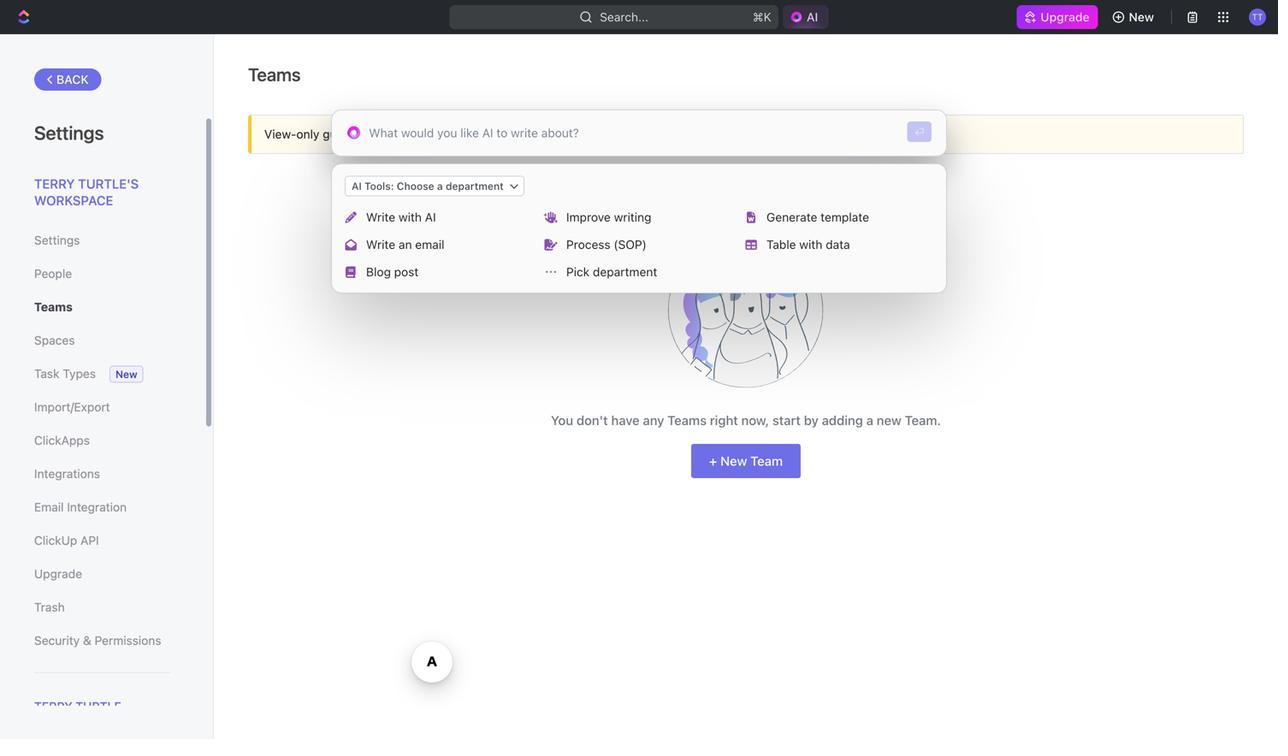 Task type: describe. For each thing, give the bounding box(es) containing it.
types
[[63, 367, 96, 381]]

any
[[643, 413, 664, 428]]

teams link
[[34, 293, 170, 322]]

now,
[[741, 413, 769, 428]]

table image
[[746, 239, 757, 250]]

security & permissions link
[[34, 626, 170, 655]]

teams left will
[[462, 127, 498, 141]]

task
[[34, 367, 59, 381]]

converted
[[617, 127, 672, 141]]

2 settings from the top
[[34, 233, 80, 247]]

workspace
[[34, 193, 113, 208]]

with for table
[[799, 237, 823, 252]]

by
[[804, 413, 819, 428]]

back link
[[34, 68, 102, 91]]

will
[[502, 127, 519, 141]]

view-
[[264, 127, 296, 141]]

an
[[399, 237, 412, 252]]

team.
[[905, 413, 941, 428]]

be
[[599, 127, 613, 141]]

teams up the view-
[[248, 64, 301, 85]]

guests
[[323, 127, 360, 141]]

table with data
[[767, 237, 850, 252]]

automatically
[[523, 127, 596, 141]]

start
[[773, 413, 801, 428]]

paid
[[690, 127, 713, 141]]

⏎
[[914, 126, 925, 138]]

team
[[751, 453, 783, 468]]

pick department
[[566, 265, 657, 279]]

envelope open image
[[345, 239, 357, 250]]

1 settings from the top
[[34, 121, 104, 144]]

What would you like AI to write about? text field
[[369, 124, 892, 142]]

⌘k
[[753, 10, 772, 24]]

email
[[415, 237, 444, 252]]

file signature image
[[545, 239, 557, 250]]

+ new team
[[709, 453, 783, 468]]

security & permissions
[[34, 634, 161, 648]]

improve writing
[[566, 210, 652, 224]]

generate
[[767, 210, 817, 224]]

email integration link
[[34, 493, 170, 522]]

you
[[551, 413, 573, 428]]

you don't have any teams right now, start by adding a new team.
[[551, 413, 941, 428]]

ai tools: choose a department button
[[345, 176, 524, 196]]

process (sop)
[[566, 237, 647, 252]]

integrations link
[[34, 459, 170, 489]]

search...
[[600, 10, 649, 24]]

only
[[296, 127, 320, 141]]

back
[[56, 72, 89, 86]]

have
[[611, 413, 640, 428]]

who
[[363, 127, 386, 141]]

write for write an email
[[366, 237, 395, 252]]

import/export link
[[34, 393, 170, 422]]

template
[[821, 210, 869, 224]]

adding
[[822, 413, 863, 428]]

book image
[[346, 266, 356, 278]]

trash link
[[34, 593, 170, 622]]

tools:
[[365, 180, 394, 192]]

1 horizontal spatial new
[[721, 453, 747, 468]]

ai tools: choose a department
[[352, 180, 504, 192]]

process
[[566, 237, 611, 252]]

blog post
[[366, 265, 419, 279]]

settings element
[[0, 34, 214, 739]]

generate template button
[[739, 204, 936, 231]]

1 horizontal spatial upgrade
[[1041, 10, 1090, 24]]

+
[[709, 453, 717, 468]]

security
[[34, 634, 80, 648]]

table with data button
[[739, 231, 936, 258]]

terry turtle
[[34, 699, 121, 714]]

people
[[34, 267, 72, 281]]

ai tools: choose a department button
[[345, 176, 524, 196]]

are
[[389, 127, 407, 141]]

1 to from the left
[[448, 127, 459, 141]]



Task type: vqa. For each thing, say whether or not it's contained in the screenshot.
Write with AI Button
yes



Task type: locate. For each thing, give the bounding box(es) containing it.
write with ai button
[[339, 204, 536, 231]]

table
[[767, 237, 796, 252]]

1 vertical spatial upgrade
[[34, 567, 82, 581]]

1 horizontal spatial to
[[675, 127, 687, 141]]

with up 'an'
[[399, 210, 422, 224]]

1 horizontal spatial ai
[[425, 210, 436, 224]]

2 vertical spatial new
[[721, 453, 747, 468]]

2 to from the left
[[675, 127, 687, 141]]

1 horizontal spatial a
[[866, 413, 874, 428]]

new inside settings element
[[115, 368, 137, 380]]

new
[[877, 413, 902, 428]]

0 horizontal spatial department
[[446, 180, 504, 192]]

integration
[[67, 500, 127, 514]]

write inside "button"
[[366, 210, 395, 224]]

0 horizontal spatial a
[[437, 180, 443, 192]]

terry for terry turtle's workspace
[[34, 176, 75, 191]]

turtle's
[[78, 176, 139, 191]]

settings up people
[[34, 233, 80, 247]]

2 terry from the top
[[34, 699, 72, 714]]

clickup api link
[[34, 526, 170, 555]]

upgrade inside settings element
[[34, 567, 82, 581]]

department up write with ai "button"
[[446, 180, 504, 192]]

terry up workspace
[[34, 176, 75, 191]]

guests.
[[717, 127, 757, 141]]

upgrade down "clickup"
[[34, 567, 82, 581]]

0 horizontal spatial upgrade link
[[34, 560, 170, 589]]

1 vertical spatial with
[[799, 237, 823, 252]]

&
[[83, 634, 91, 648]]

writing
[[614, 210, 652, 224]]

choose
[[397, 180, 434, 192]]

write
[[366, 210, 395, 224], [366, 237, 395, 252]]

settings down back link
[[34, 121, 104, 144]]

a
[[437, 180, 443, 192], [866, 413, 874, 428]]

0 horizontal spatial ai
[[352, 180, 362, 192]]

email
[[34, 500, 64, 514]]

clickapps link
[[34, 426, 170, 455]]

import/export
[[34, 400, 110, 414]]

1 write from the top
[[366, 210, 395, 224]]

0 horizontal spatial with
[[399, 210, 422, 224]]

teams right any
[[668, 413, 707, 428]]

0 horizontal spatial upgrade
[[34, 567, 82, 581]]

1 vertical spatial a
[[866, 413, 874, 428]]

write inside button
[[366, 237, 395, 252]]

0 vertical spatial ai
[[352, 180, 362, 192]]

pick department button
[[539, 258, 736, 286]]

with for write
[[399, 210, 422, 224]]

blog
[[366, 265, 391, 279]]

new inside button
[[1129, 10, 1154, 24]]

0 vertical spatial a
[[437, 180, 443, 192]]

upgrade left new button
[[1041, 10, 1090, 24]]

ai inside button
[[352, 180, 362, 192]]

added
[[410, 127, 445, 141]]

trash
[[34, 600, 65, 614]]

with inside button
[[799, 237, 823, 252]]

new
[[1129, 10, 1154, 24], [115, 368, 137, 380], [721, 453, 747, 468]]

write an email
[[366, 237, 444, 252]]

improve
[[566, 210, 611, 224]]

process (sop) button
[[539, 231, 736, 258]]

terry turtle's workspace
[[34, 176, 139, 208]]

0 vertical spatial with
[[399, 210, 422, 224]]

a right choose
[[437, 180, 443, 192]]

email integration
[[34, 500, 127, 514]]

integrations
[[34, 467, 100, 481]]

don't
[[577, 413, 608, 428]]

improve writing button
[[539, 204, 736, 231]]

blog post button
[[339, 258, 536, 286]]

upgrade link down the "clickup api" link
[[34, 560, 170, 589]]

post
[[394, 265, 419, 279]]

0 vertical spatial upgrade
[[1041, 10, 1090, 24]]

upgrade
[[1041, 10, 1090, 24], [34, 567, 82, 581]]

teams down people
[[34, 300, 73, 314]]

department inside button
[[446, 180, 504, 192]]

write left 'an'
[[366, 237, 395, 252]]

task types
[[34, 367, 96, 381]]

clickup
[[34, 533, 77, 548]]

spaces
[[34, 333, 75, 347]]

0 horizontal spatial new
[[115, 368, 137, 380]]

file word image
[[747, 212, 755, 223]]

1 terry from the top
[[34, 176, 75, 191]]

0 vertical spatial settings
[[34, 121, 104, 144]]

ai
[[352, 180, 362, 192], [425, 210, 436, 224]]

ai inside "button"
[[425, 210, 436, 224]]

with inside "button"
[[399, 210, 422, 224]]

(sop)
[[614, 237, 647, 252]]

people link
[[34, 259, 170, 288]]

1 horizontal spatial with
[[799, 237, 823, 252]]

0 vertical spatial terry
[[34, 176, 75, 191]]

teams inside settings element
[[34, 300, 73, 314]]

generate template
[[767, 210, 869, 224]]

upgrade link
[[1017, 5, 1098, 29], [34, 560, 170, 589]]

1 vertical spatial department
[[593, 265, 657, 279]]

settings link
[[34, 226, 170, 255]]

pencil image
[[345, 212, 357, 223]]

write an email button
[[339, 231, 536, 258]]

1 vertical spatial terry
[[34, 699, 72, 714]]

a inside button
[[437, 180, 443, 192]]

ai up "email"
[[425, 210, 436, 224]]

data
[[826, 237, 850, 252]]

clickapps
[[34, 433, 90, 447]]

teams
[[248, 64, 301, 85], [462, 127, 498, 141], [34, 300, 73, 314], [668, 413, 707, 428]]

write with ai
[[366, 210, 436, 224]]

terry for terry turtle
[[34, 699, 72, 714]]

terry
[[34, 176, 75, 191], [34, 699, 72, 714]]

hand sparkles image
[[544, 212, 558, 223]]

terry inside terry turtle's workspace
[[34, 176, 75, 191]]

⏎ button
[[907, 121, 932, 142]]

2 horizontal spatial new
[[1129, 10, 1154, 24]]

view-only guests who are added to teams will automatically be converted to paid guests.
[[264, 127, 760, 141]]

department down the "(sop)"
[[593, 265, 657, 279]]

1 vertical spatial upgrade link
[[34, 560, 170, 589]]

with
[[399, 210, 422, 224], [799, 237, 823, 252]]

permissions
[[95, 634, 161, 648]]

terry left turtle
[[34, 699, 72, 714]]

0 vertical spatial upgrade link
[[1017, 5, 1098, 29]]

upgrade link left new button
[[1017, 5, 1098, 29]]

department inside button
[[593, 265, 657, 279]]

0 vertical spatial department
[[446, 180, 504, 192]]

1 vertical spatial ai
[[425, 210, 436, 224]]

1 vertical spatial settings
[[34, 233, 80, 247]]

a left new
[[866, 413, 874, 428]]

new button
[[1105, 3, 1164, 31]]

with left data
[[799, 237, 823, 252]]

clickup api
[[34, 533, 99, 548]]

department
[[446, 180, 504, 192], [593, 265, 657, 279]]

1 vertical spatial new
[[115, 368, 137, 380]]

pick
[[566, 265, 590, 279]]

2 write from the top
[[366, 237, 395, 252]]

ai left tools:
[[352, 180, 362, 192]]

1 horizontal spatial department
[[593, 265, 657, 279]]

1 vertical spatial write
[[366, 237, 395, 252]]

to right added at the left top of the page
[[448, 127, 459, 141]]

0 vertical spatial new
[[1129, 10, 1154, 24]]

to
[[448, 127, 459, 141], [675, 127, 687, 141]]

0 horizontal spatial to
[[448, 127, 459, 141]]

api
[[80, 533, 99, 548]]

spaces link
[[34, 326, 170, 355]]

0 vertical spatial write
[[366, 210, 395, 224]]

write right pencil image
[[366, 210, 395, 224]]

write for write with ai
[[366, 210, 395, 224]]

to left paid
[[675, 127, 687, 141]]

turtle
[[76, 699, 121, 714]]

1 horizontal spatial upgrade link
[[1017, 5, 1098, 29]]



